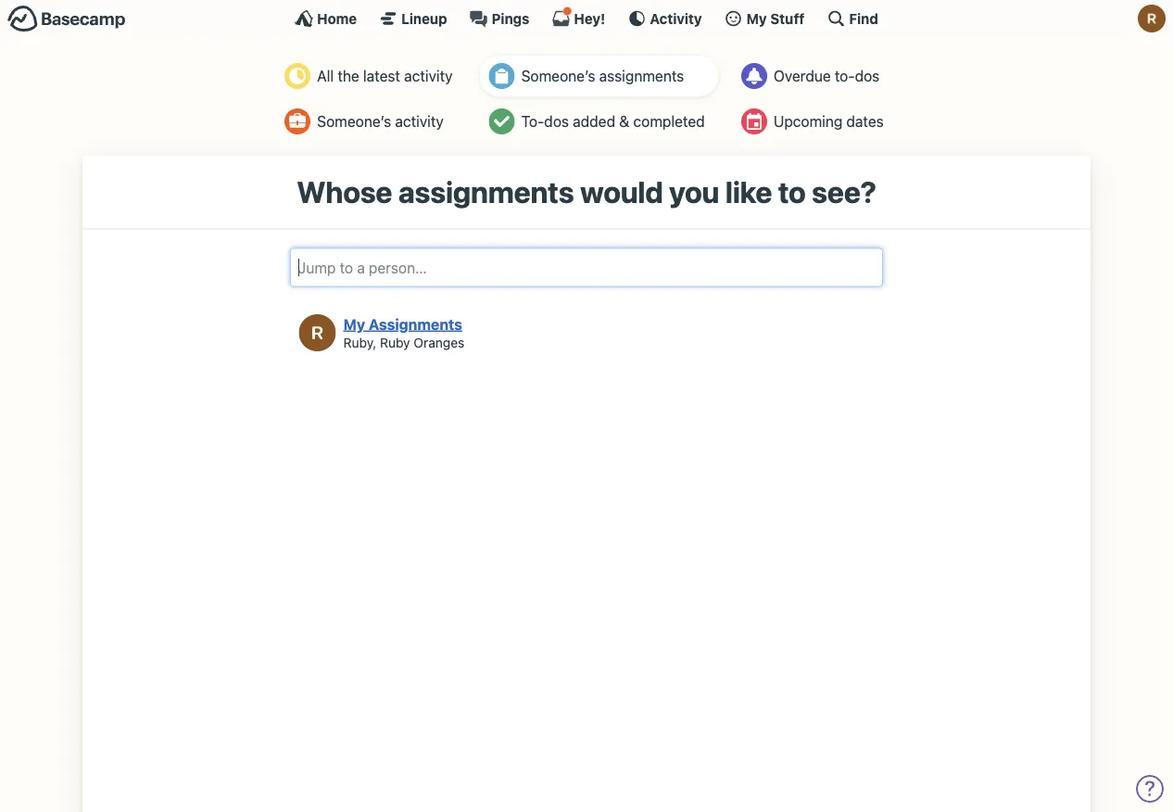 Task type: describe. For each thing, give the bounding box(es) containing it.
schedule image
[[742, 108, 768, 134]]

activity
[[650, 10, 703, 26]]

someone's activity link
[[276, 101, 467, 142]]

ruby,
[[344, 335, 377, 350]]

ruby, ruby oranges image
[[299, 314, 336, 351]]

lineup link
[[379, 9, 448, 28]]

my for stuff
[[747, 10, 768, 26]]

see?
[[812, 174, 877, 210]]

my assignments ruby,        ruby oranges
[[344, 315, 465, 350]]

someone's assignments link
[[480, 56, 719, 96]]

0 horizontal spatial dos
[[545, 113, 569, 130]]

would
[[580, 174, 664, 210]]

someone's for someone's assignments
[[522, 67, 596, 85]]

upcoming
[[774, 113, 843, 130]]

main element
[[0, 0, 1174, 36]]

lineup
[[402, 10, 448, 26]]

the
[[338, 67, 360, 85]]

to-dos added & completed link
[[480, 101, 719, 142]]

to
[[779, 174, 806, 210]]

upcoming dates
[[774, 113, 884, 130]]

todo image
[[489, 108, 515, 134]]

overdue to-dos
[[774, 67, 880, 85]]

hey!
[[574, 10, 606, 26]]

like
[[726, 174, 773, 210]]

my for assignments
[[344, 315, 365, 333]]

all the latest activity link
[[276, 56, 467, 96]]

my stuff button
[[725, 9, 805, 28]]

pings
[[492, 10, 530, 26]]

to-
[[835, 67, 856, 85]]

reports image
[[742, 63, 768, 89]]

all the latest activity
[[317, 67, 453, 85]]

home
[[317, 10, 357, 26]]

assignment image
[[489, 63, 515, 89]]



Task type: locate. For each thing, give the bounding box(es) containing it.
find button
[[828, 9, 879, 28]]

overdue
[[774, 67, 831, 85]]

1 horizontal spatial someone's
[[522, 67, 596, 85]]

0 vertical spatial activity
[[404, 67, 453, 85]]

1 horizontal spatial assignments
[[600, 67, 685, 85]]

assignments for someone's
[[600, 67, 685, 85]]

ruby
[[380, 335, 410, 350]]

activity right latest
[[404, 67, 453, 85]]

you
[[670, 174, 720, 210]]

my
[[747, 10, 768, 26], [344, 315, 365, 333]]

latest
[[363, 67, 401, 85]]

1 vertical spatial my
[[344, 315, 365, 333]]

my stuff
[[747, 10, 805, 26]]

stuff
[[771, 10, 805, 26]]

1 horizontal spatial dos
[[856, 67, 880, 85]]

0 vertical spatial someone's
[[522, 67, 596, 85]]

someone's
[[522, 67, 596, 85], [317, 113, 391, 130]]

switch accounts image
[[7, 5, 126, 33]]

overdue to-dos link
[[732, 56, 898, 96]]

whose
[[297, 174, 393, 210]]

assignments up &
[[600, 67, 685, 85]]

0 horizontal spatial my
[[344, 315, 365, 333]]

added
[[573, 113, 616, 130]]

assignments
[[600, 67, 685, 85], [399, 174, 574, 210]]

hey! button
[[552, 6, 606, 28]]

activity down all the latest activity
[[395, 113, 444, 130]]

1 vertical spatial activity
[[395, 113, 444, 130]]

dos
[[856, 67, 880, 85], [545, 113, 569, 130]]

activity link
[[628, 9, 703, 28]]

dates
[[847, 113, 884, 130]]

to-dos added & completed
[[522, 113, 705, 130]]

my up ruby,
[[344, 315, 365, 333]]

home link
[[295, 9, 357, 28]]

to-
[[522, 113, 545, 130]]

whose assignments would you like to see?
[[297, 174, 877, 210]]

assignments for whose
[[399, 174, 574, 210]]

someone's down the
[[317, 113, 391, 130]]

activity report image
[[285, 63, 311, 89]]

oranges
[[414, 335, 465, 350]]

0 vertical spatial assignments
[[600, 67, 685, 85]]

ruby image
[[1139, 5, 1167, 32]]

my inside my assignments ruby,        ruby oranges
[[344, 315, 365, 333]]

find
[[850, 10, 879, 26]]

1 vertical spatial someone's
[[317, 113, 391, 130]]

&
[[620, 113, 630, 130]]

pings button
[[470, 9, 530, 28]]

1 vertical spatial assignments
[[399, 174, 574, 210]]

activity
[[404, 67, 453, 85], [395, 113, 444, 130]]

assignments down todo image
[[399, 174, 574, 210]]

completed
[[634, 113, 705, 130]]

0 horizontal spatial someone's
[[317, 113, 391, 130]]

Jump to a person… text field
[[290, 248, 884, 287]]

upcoming dates link
[[732, 101, 898, 142]]

someone's assignments
[[522, 67, 685, 85]]

dos left added at the top of the page
[[545, 113, 569, 130]]

my left the stuff in the right top of the page
[[747, 10, 768, 26]]

dos up "dates"
[[856, 67, 880, 85]]

someone's activity
[[317, 113, 444, 130]]

1 vertical spatial dos
[[545, 113, 569, 130]]

0 vertical spatial my
[[747, 10, 768, 26]]

0 vertical spatial dos
[[856, 67, 880, 85]]

someone's for someone's activity
[[317, 113, 391, 130]]

assignments
[[369, 315, 463, 333]]

my inside popup button
[[747, 10, 768, 26]]

1 horizontal spatial my
[[747, 10, 768, 26]]

all
[[317, 67, 334, 85]]

someone's up to-
[[522, 67, 596, 85]]

person report image
[[285, 108, 311, 134]]

0 horizontal spatial assignments
[[399, 174, 574, 210]]



Task type: vqa. For each thing, say whether or not it's contained in the screenshot.


